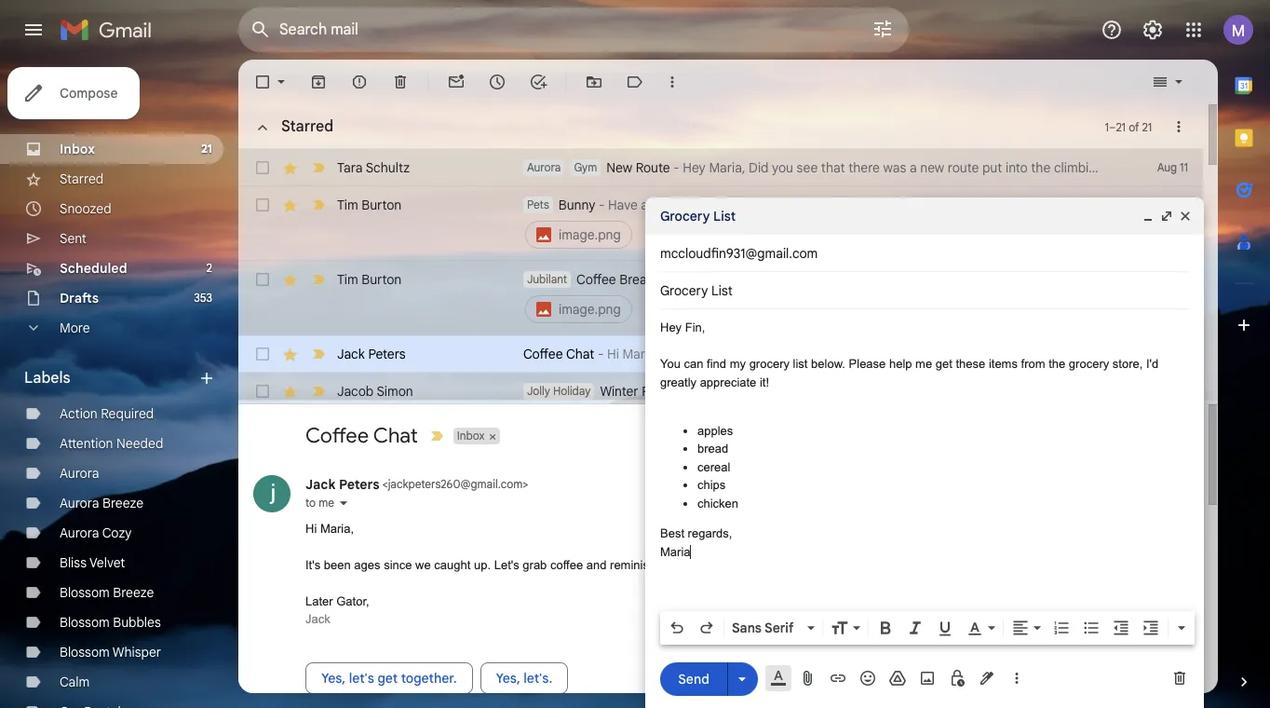Task type: describe. For each thing, give the bounding box(es) containing it.
jack up trip! in the bottom of the page
[[1231, 346, 1258, 362]]

best regards,
[[661, 526, 733, 540]]

grocery store, i'd greatly appreciate it!
[[661, 357, 1159, 389]]

1 vertical spatial a
[[641, 197, 649, 213]]

pop out image
[[1160, 209, 1175, 224]]

row containing tara schultz
[[239, 149, 1271, 186]]

more
[[60, 320, 90, 336]]

did
[[749, 159, 769, 176]]

schultz
[[366, 159, 410, 176]]

21 inside labels navigation
[[201, 142, 212, 156]]

of
[[1129, 120, 1140, 134]]

0 horizontal spatial since
[[384, 558, 412, 572]]

aurora breeze link
[[60, 495, 144, 512]]

the left ski
[[1182, 383, 1202, 400]]

your
[[798, 383, 825, 400]]

0 horizontal spatial caught
[[435, 558, 471, 572]]

bold ‪(⌘b)‬ image
[[877, 619, 895, 637]]

image.png for coffee
[[559, 301, 621, 318]]

peters for jack peters < jackpeters260@gmail.com >
[[339, 476, 380, 493]]

jubilant coffee break - good morning, don't forget to take a coffee break today! tim
[[527, 271, 1026, 288]]

tim burton for coffee
[[337, 271, 402, 288]]

bes
[[1253, 383, 1271, 400]]

bliss velvet
[[60, 554, 125, 571]]

compose
[[60, 85, 118, 102]]

send
[[679, 670, 710, 687]]

gym?
[[1108, 159, 1140, 176]]

2 row from the top
[[239, 186, 1204, 261]]

jolly holiday winter plans - hi maria, what are your plans for the winter? if you are not too busy, you should join the ski trip! bes
[[527, 383, 1271, 400]]

yes, let's.
[[496, 670, 553, 687]]

don't
[[758, 271, 790, 288]]

if
[[952, 383, 960, 400]]

the right for at the bottom right
[[883, 383, 902, 400]]

break
[[620, 271, 654, 288]]

labels navigation
[[0, 60, 239, 708]]

blossom for blossom breeze
[[60, 584, 110, 601]]

1 horizontal spatial you
[[964, 383, 985, 400]]

jack up jacob
[[337, 346, 365, 362]]

blossom breeze
[[60, 584, 154, 601]]

aurora for aurora cozy
[[60, 525, 99, 541]]

been inside row
[[683, 346, 713, 362]]

inbox link
[[60, 141, 95, 157]]

to inside cell
[[832, 271, 844, 288]]

bliss velvet link
[[60, 554, 125, 571]]

jackpeters260@gmail.com
[[388, 477, 523, 491]]

it!
[[760, 375, 770, 389]]

inbox for inbox link
[[60, 141, 95, 157]]

tim right day!
[[714, 197, 736, 213]]

numbered list ‪(⌘⇧7)‬ image
[[1053, 619, 1072, 637]]

sent
[[60, 230, 87, 247]]

aug 7
[[1160, 272, 1189, 286]]

0 vertical spatial a
[[910, 159, 917, 176]]

it's been ages since we caught up. let's grab coffee and reminisce about old times.
[[306, 558, 754, 572]]

2 horizontal spatial 21
[[1143, 120, 1153, 134]]

blossom for blossom bubbles
[[60, 614, 110, 631]]

0 horizontal spatial old
[[699, 558, 715, 572]]

day!
[[687, 197, 712, 213]]

coffee chat main content
[[239, 60, 1271, 708]]

minimize image
[[1141, 209, 1156, 224]]

plans
[[828, 383, 859, 400]]

needed
[[117, 435, 163, 452]]

chicken
[[698, 496, 739, 510]]

gym
[[574, 160, 598, 174]]

more button
[[0, 313, 224, 343]]

more options image
[[1012, 669, 1023, 688]]

1 horizontal spatial coffee
[[887, 271, 925, 288]]

insert link ‪(⌘k)‬ image
[[829, 669, 848, 688]]

can
[[684, 357, 704, 371]]

list
[[794, 357, 808, 371]]

definitely
[[1207, 159, 1262, 176]]

aurora cozy
[[60, 525, 132, 541]]

route
[[636, 159, 671, 176]]

important according to google magic. switch for row containing jack peters
[[309, 345, 328, 363]]

11
[[1181, 160, 1189, 174]]

old inside row
[[1098, 346, 1116, 362]]

inbox section options image
[[1170, 117, 1189, 136]]

settings image
[[1142, 19, 1165, 41]]

snoozed link
[[60, 200, 112, 217]]

hey fin,
[[661, 321, 706, 335]]

1 vertical spatial should
[[1115, 383, 1155, 400]]

1 vertical spatial coffee
[[932, 346, 970, 362]]

help
[[890, 357, 913, 371]]

breeze for blossom breeze
[[113, 584, 154, 601]]

insert emoji ‪(⌘⇧2)‬ image
[[859, 669, 878, 688]]

you can find my grocery list below. please help me get these items from the
[[661, 357, 1066, 371]]

ages inside row
[[717, 346, 745, 362]]

greatly
[[661, 375, 697, 389]]

what
[[741, 383, 772, 400]]

0 horizontal spatial let's
[[494, 558, 520, 572]]

and inside row
[[973, 346, 996, 362]]

cell for aug 7
[[524, 270, 1111, 326]]

tara schultz
[[337, 159, 410, 176]]

put
[[983, 159, 1003, 176]]

bunny
[[559, 197, 596, 213]]

0 vertical spatial should
[[1164, 159, 1204, 176]]

pets bunny - have a great day! tim
[[527, 197, 736, 213]]

jolly
[[527, 384, 551, 398]]

reminisce inside row
[[999, 346, 1056, 362]]

maria
[[661, 545, 691, 559]]

starred inside button
[[281, 117, 334, 136]]

jacob simon
[[337, 383, 414, 400]]

morning,
[[703, 271, 755, 288]]

new route - hey maria, did you see that there was a new route put into the climbing gym? we should definitely tr
[[607, 159, 1271, 176]]

get inside 'message body' text box
[[936, 357, 953, 371]]

tim up "jack peters"
[[337, 271, 358, 288]]

regards,
[[688, 526, 733, 540]]

climbing
[[1055, 159, 1105, 176]]

required
[[101, 405, 154, 422]]

2 vertical spatial hi
[[306, 522, 317, 536]]

bubbles
[[113, 614, 161, 631]]

mon, aug 7, 2023, 7:00 am element
[[1160, 270, 1189, 289]]

bread
[[698, 442, 729, 456]]

blossom whisper link
[[60, 644, 161, 661]]

attention
[[60, 435, 113, 452]]

2 vertical spatial coffee
[[551, 558, 583, 572]]

breeze for aurora breeze
[[102, 495, 144, 512]]

drafts
[[60, 290, 99, 307]]

hey inside row
[[683, 159, 706, 176]]

into
[[1006, 159, 1028, 176]]

0 vertical spatial hi
[[607, 346, 620, 362]]

0 vertical spatial aug
[[1158, 160, 1178, 174]]

archive image
[[309, 73, 328, 91]]

1 vertical spatial hi
[[687, 383, 699, 400]]

2 horizontal spatial you
[[1091, 383, 1112, 400]]

take
[[847, 271, 873, 288]]

grocery list
[[661, 208, 736, 225]]

appreciate
[[700, 375, 757, 389]]

insert photo image
[[919, 669, 937, 688]]

send button
[[661, 662, 728, 696]]

–
[[1110, 120, 1117, 134]]

yes, for yes, let's get together.
[[321, 670, 346, 687]]

- right plans
[[677, 383, 683, 400]]

add to tasks image
[[529, 73, 548, 91]]

0 horizontal spatial grab
[[523, 558, 547, 572]]

tim right the today!
[[1004, 271, 1026, 288]]

2 are from the left
[[988, 383, 1007, 400]]

search mail image
[[244, 13, 278, 47]]

calm
[[60, 674, 90, 690]]

insert files using drive image
[[889, 669, 908, 688]]

0 horizontal spatial ages
[[354, 558, 381, 572]]

labels heading
[[24, 369, 198, 388]]

ski
[[1205, 383, 1222, 400]]

tara
[[337, 159, 363, 176]]

toggle confidential mode image
[[949, 669, 967, 688]]

0 horizontal spatial reminisce
[[610, 558, 662, 572]]

aurora for aurora breeze
[[60, 495, 99, 512]]

blossom breeze link
[[60, 584, 154, 601]]

please
[[849, 357, 886, 371]]

inbox for inbox button
[[457, 429, 485, 443]]

0 horizontal spatial to
[[306, 496, 316, 510]]

- left the good
[[657, 271, 663, 288]]

aurora breeze
[[60, 495, 144, 512]]

delete image
[[391, 73, 410, 91]]

bulleted list ‪(⌘⇧8)‬ image
[[1083, 619, 1101, 637]]

row containing jack peters
[[239, 335, 1258, 373]]

aurora inside starred tab panel
[[527, 160, 561, 174]]

underline ‪(⌘u)‬ image
[[936, 620, 955, 638]]

formatting options toolbar
[[661, 611, 1196, 645]]

0 horizontal spatial been
[[324, 558, 351, 572]]

important according to google magic. switch for row containing jacob simon
[[309, 382, 328, 401]]

me inside 'message body' text box
[[916, 357, 933, 371]]

starred button
[[244, 109, 341, 146]]

coffee for coffee chat - hi maria, it's been ages since we caught up. let's grab coffee and reminisce about old times. later gator, jack
[[524, 346, 563, 362]]

action required
[[60, 405, 154, 422]]

apples bread cereal chips chicken
[[698, 424, 739, 510]]

1 vertical spatial times.
[[719, 558, 751, 572]]

attention needed link
[[60, 435, 163, 452]]

tim burton for bunny
[[337, 197, 402, 213]]

2 vertical spatial cell
[[1137, 345, 1204, 363]]

great
[[652, 197, 683, 213]]



Task type: locate. For each thing, give the bounding box(es) containing it.
maria, left you at right bottom
[[623, 346, 659, 362]]

later down the hi maria,
[[306, 594, 333, 608]]

1 vertical spatial and
[[587, 558, 607, 572]]

the right from
[[1049, 357, 1066, 371]]

burton
[[362, 197, 402, 213], [362, 271, 402, 288]]

21
[[1117, 120, 1127, 134], [1143, 120, 1153, 134], [201, 142, 212, 156]]

together.
[[401, 670, 457, 687]]

chat
[[566, 346, 595, 362], [373, 423, 418, 448]]

more image
[[663, 73, 682, 91]]

aug for good morning, don't forget to take a coffee break today! tim
[[1160, 272, 1180, 286]]

1 vertical spatial blossom
[[60, 614, 110, 631]]

peters left <
[[339, 476, 380, 493]]

hey left fin,
[[661, 321, 682, 335]]

grocery list dialog
[[646, 198, 1205, 708]]

grab inside row
[[901, 346, 929, 362]]

1 row from the top
[[239, 149, 1271, 186]]

compose button
[[7, 67, 140, 119]]

0 vertical spatial ages
[[717, 346, 745, 362]]

main menu image
[[22, 19, 45, 41]]

yes, for yes, let's.
[[496, 670, 521, 687]]

0 vertical spatial tim burton
[[337, 197, 402, 213]]

21 right of
[[1143, 120, 1153, 134]]

3 blossom from the top
[[60, 644, 110, 661]]

1 horizontal spatial and
[[973, 346, 996, 362]]

coffee left break
[[577, 271, 617, 288]]

cell containing bunny
[[524, 196, 1111, 252]]

1 vertical spatial burton
[[362, 271, 402, 288]]

gator, down the hi maria,
[[337, 594, 370, 608]]

-
[[674, 159, 680, 176], [599, 197, 605, 213], [657, 271, 663, 288], [598, 346, 604, 362], [677, 383, 683, 400]]

0 vertical spatial get
[[936, 357, 953, 371]]

times. inside row
[[1119, 346, 1155, 362]]

later gator, jack
[[306, 594, 373, 627]]

starred tab panel
[[239, 104, 1271, 708]]

ages up appreciate
[[717, 346, 745, 362]]

from
[[1022, 357, 1046, 371]]

busy,
[[1057, 383, 1087, 400]]

the right into
[[1032, 159, 1051, 176]]

breeze up bubbles
[[113, 584, 154, 601]]

get
[[936, 357, 953, 371], [378, 670, 398, 687]]

inbox button
[[454, 428, 487, 444]]

Subject field
[[661, 281, 1190, 300]]

you right busy,
[[1091, 383, 1112, 400]]

1 horizontal spatial later
[[1158, 346, 1189, 362]]

1 horizontal spatial we
[[783, 346, 800, 362]]

reminisce down best
[[610, 558, 662, 572]]

you
[[661, 357, 681, 371]]

velvet
[[89, 554, 125, 571]]

have
[[609, 197, 638, 213]]

inbox up starred link
[[60, 141, 95, 157]]

forget
[[793, 271, 829, 288]]

reminisce
[[999, 346, 1056, 362], [610, 558, 662, 572]]

0 vertical spatial blossom
[[60, 584, 110, 601]]

2 horizontal spatial a
[[910, 159, 917, 176]]

since right my
[[748, 346, 780, 362]]

1 vertical spatial we
[[416, 558, 431, 572]]

row
[[239, 149, 1271, 186], [239, 186, 1204, 261], [239, 261, 1204, 335], [239, 335, 1258, 373], [239, 373, 1271, 410]]

gator, up ski
[[1192, 346, 1228, 362]]

we left 'below.'
[[783, 346, 800, 362]]

to left take
[[832, 271, 844, 288]]

gator, inside row
[[1192, 346, 1228, 362]]

- left have
[[599, 197, 605, 213]]

1 vertical spatial up.
[[474, 558, 491, 572]]

grab down >
[[523, 558, 547, 572]]

cell
[[524, 196, 1111, 252], [524, 270, 1111, 326], [1137, 345, 1204, 363]]

chat up holiday
[[566, 346, 595, 362]]

image.png down the jubilant
[[559, 301, 621, 318]]

2 blossom from the top
[[60, 614, 110, 631]]

blossom down the "bliss velvet"
[[60, 584, 110, 601]]

it's inside row
[[663, 346, 680, 362]]

coffee chat
[[306, 423, 418, 448]]

maria, down to me at the left bottom of page
[[320, 522, 354, 536]]

me up the hi maria,
[[319, 496, 335, 510]]

1 horizontal spatial ages
[[717, 346, 745, 362]]

pets
[[527, 198, 550, 212]]

whisper
[[113, 644, 161, 661]]

1 vertical spatial tim burton
[[337, 271, 402, 288]]

let's inside row
[[870, 346, 898, 362]]

gator, inside later gator, jack
[[337, 594, 370, 608]]

discard draft ‪(⌘⇧d)‬ image
[[1171, 669, 1190, 688]]

grocery up it!
[[750, 357, 790, 371]]

blossom
[[60, 584, 110, 601], [60, 614, 110, 631], [60, 644, 110, 661]]

to up the hi maria,
[[306, 496, 316, 510]]

coffee for coffee chat
[[306, 423, 369, 448]]

coffee down jacob
[[306, 423, 369, 448]]

me inside the coffee chat main content
[[319, 496, 335, 510]]

starred
[[281, 117, 334, 136], [60, 171, 104, 187]]

2
[[206, 261, 212, 275]]

jack inside later gator, jack
[[306, 613, 331, 627]]

join
[[1158, 383, 1179, 400]]

0 horizontal spatial yes,
[[321, 670, 346, 687]]

1 horizontal spatial a
[[876, 271, 883, 288]]

1 horizontal spatial chat
[[566, 346, 595, 362]]

aurora up pets
[[527, 160, 561, 174]]

get left these
[[936, 357, 953, 371]]

blossom for blossom whisper
[[60, 644, 110, 661]]

burton down schultz
[[362, 197, 402, 213]]

1 yes, from the left
[[321, 670, 346, 687]]

labels image
[[626, 73, 645, 91]]

cell containing coffee break
[[524, 270, 1111, 326]]

you right "if"
[[964, 383, 985, 400]]

1 vertical spatial let's
[[494, 558, 520, 572]]

burton for coffee
[[362, 271, 402, 288]]

you right did
[[772, 159, 794, 176]]

0 horizontal spatial get
[[378, 670, 398, 687]]

1 vertical spatial coffee
[[524, 346, 563, 362]]

i'd
[[1147, 357, 1159, 371]]

for
[[863, 383, 879, 400]]

1 vertical spatial since
[[384, 558, 412, 572]]

5 row from the top
[[239, 373, 1271, 410]]

caught inside starred tab panel
[[803, 346, 844, 362]]

simon
[[377, 383, 414, 400]]

0 horizontal spatial we
[[416, 558, 431, 572]]

should down "store,"
[[1115, 383, 1155, 400]]

0 vertical spatial image.png
[[559, 226, 621, 243]]

image.png for bunny
[[559, 226, 621, 243]]

0 horizontal spatial times.
[[719, 558, 751, 572]]

0 horizontal spatial inbox
[[60, 141, 95, 157]]

reminisce up not
[[999, 346, 1056, 362]]

image.png down bunny
[[559, 226, 621, 243]]

0 horizontal spatial later
[[306, 594, 333, 608]]

1 horizontal spatial me
[[916, 357, 933, 371]]

2 tim burton from the top
[[337, 271, 402, 288]]

drafts link
[[60, 290, 99, 307]]

hi maria,
[[306, 522, 357, 536]]

there
[[849, 159, 881, 176]]

aurora for aurora link at the left bottom
[[60, 465, 99, 482]]

advanced search options image
[[865, 10, 902, 48]]

1 horizontal spatial starred
[[281, 117, 334, 136]]

- for hey
[[674, 159, 680, 176]]

1 vertical spatial image.png
[[559, 301, 621, 318]]

more formatting options image
[[1173, 619, 1192, 637]]

starred down 'archive' icon
[[281, 117, 334, 136]]

yes, left let's.
[[496, 670, 521, 687]]

7
[[1183, 272, 1189, 286]]

8
[[1183, 198, 1189, 212]]

me
[[916, 357, 933, 371], [319, 496, 335, 510]]

1 vertical spatial gator,
[[337, 594, 370, 608]]

1 vertical spatial cell
[[524, 270, 1111, 326]]

break
[[928, 271, 961, 288]]

calm link
[[60, 674, 90, 690]]

jack down the hi maria,
[[306, 613, 331, 627]]

blossom bubbles link
[[60, 614, 161, 631]]

hey up day!
[[683, 159, 706, 176]]

0 horizontal spatial me
[[319, 496, 335, 510]]

hi down to me at the left bottom of page
[[306, 522, 317, 536]]

cereal
[[698, 460, 731, 474]]

bliss
[[60, 554, 87, 571]]

grocery
[[750, 357, 790, 371], [1070, 357, 1110, 371]]

aug left 7
[[1160, 272, 1180, 286]]

0 vertical spatial hey
[[683, 159, 706, 176]]

0 horizontal spatial coffee
[[306, 423, 369, 448]]

1 grocery from the left
[[750, 357, 790, 371]]

report spam image
[[350, 73, 369, 91]]

0 horizontal spatial up.
[[474, 558, 491, 572]]

inbox up jackpeters260@gmail.com
[[457, 429, 485, 443]]

caught up your
[[803, 346, 844, 362]]

my
[[730, 357, 746, 371]]

1 vertical spatial about
[[666, 558, 696, 572]]

starred up snoozed
[[60, 171, 104, 187]]

attach files image
[[799, 669, 818, 688]]

- for have
[[599, 197, 605, 213]]

1 vertical spatial to
[[306, 496, 316, 510]]

get inside button
[[378, 670, 398, 687]]

1 vertical spatial starred
[[60, 171, 104, 187]]

a right have
[[641, 197, 649, 213]]

0 vertical spatial gator,
[[1192, 346, 1228, 362]]

about down best
[[666, 558, 696, 572]]

row containing jacob simon
[[239, 373, 1271, 410]]

we down jack peters < jackpeters260@gmail.com >
[[416, 558, 431, 572]]

tr
[[1265, 159, 1271, 176]]

that
[[822, 159, 846, 176]]

0 horizontal spatial grocery
[[750, 357, 790, 371]]

me right help
[[916, 357, 933, 371]]

0 horizontal spatial hey
[[661, 321, 682, 335]]

image.png
[[559, 226, 621, 243], [559, 301, 621, 318]]

hey inside 'message body' text box
[[661, 321, 682, 335]]

1 vertical spatial peters
[[339, 476, 380, 493]]

353
[[194, 291, 212, 305]]

1 image.png from the top
[[559, 226, 621, 243]]

tim burton down the tara schultz
[[337, 197, 402, 213]]

toggle split pane mode image
[[1152, 73, 1170, 91]]

plans
[[642, 383, 674, 400]]

1 vertical spatial chat
[[373, 423, 418, 448]]

21 left starred button
[[201, 142, 212, 156]]

up. inside row
[[848, 346, 866, 362]]

chat for coffee chat
[[373, 423, 418, 448]]

1 vertical spatial get
[[378, 670, 398, 687]]

action required link
[[60, 405, 154, 422]]

jack peters cell
[[306, 476, 529, 493]]

new
[[607, 159, 633, 176]]

more send options image
[[733, 670, 752, 688]]

you
[[772, 159, 794, 176], [964, 383, 985, 400], [1091, 383, 1112, 400]]

2 yes, from the left
[[496, 670, 521, 687]]

peters
[[368, 346, 406, 362], [339, 476, 380, 493]]

about up busy,
[[1059, 346, 1094, 362]]

1
[[1106, 120, 1110, 134]]

grocery inside grocery store, i'd greatly appreciate it!
[[1070, 357, 1110, 371]]

a right was
[[910, 159, 917, 176]]

snooze image
[[488, 73, 507, 91]]

hi down can
[[687, 383, 699, 400]]

aurora down attention
[[60, 465, 99, 482]]

0 horizontal spatial it's
[[306, 558, 321, 572]]

cell up join
[[1137, 345, 1204, 363]]

these
[[956, 357, 986, 371]]

up. right 'below.'
[[848, 346, 866, 362]]

burton for bunny
[[362, 197, 402, 213]]

chat for coffee chat - hi maria, it's been ages since we caught up. let's grab coffee and reminisce about old times. later gator, jack
[[566, 346, 595, 362]]

3 row from the top
[[239, 261, 1204, 335]]

1 vertical spatial inbox
[[457, 429, 485, 443]]

sans serif
[[732, 620, 794, 636]]

aug for have a great day! tim
[[1160, 198, 1180, 212]]

coffee inside cell
[[577, 271, 617, 288]]

0 vertical spatial later
[[1158, 346, 1189, 362]]

store,
[[1113, 357, 1144, 371]]

0 vertical spatial peters
[[368, 346, 406, 362]]

1 horizontal spatial about
[[1059, 346, 1094, 362]]

labels
[[24, 369, 70, 388]]

1 horizontal spatial old
[[1098, 346, 1116, 362]]

0 horizontal spatial coffee
[[551, 558, 583, 572]]

insert signature image
[[978, 669, 997, 688]]

1 blossom from the top
[[60, 584, 110, 601]]

1 are from the left
[[776, 383, 795, 400]]

1 horizontal spatial hi
[[607, 346, 620, 362]]

0 vertical spatial and
[[973, 346, 996, 362]]

0 vertical spatial old
[[1098, 346, 1116, 362]]

0 horizontal spatial you
[[772, 159, 794, 176]]

serif
[[765, 620, 794, 636]]

chat inside row
[[566, 346, 595, 362]]

cell up the forget
[[524, 196, 1111, 252]]

old left i'd at the bottom of page
[[1098, 346, 1116, 362]]

jack up to me at the left bottom of page
[[306, 476, 336, 493]]

2 horizontal spatial hi
[[687, 383, 699, 400]]

- up winter
[[598, 346, 604, 362]]

the inside 'message body' text box
[[1049, 357, 1066, 371]]

should right we
[[1164, 159, 1204, 176]]

it's left can
[[663, 346, 680, 362]]

grab up winter?
[[901, 346, 929, 362]]

important according to google magic. switch for 3rd row
[[309, 270, 328, 289]]

maria,
[[709, 159, 746, 176], [623, 346, 659, 362], [702, 383, 739, 400], [320, 522, 354, 536]]

Message Body text field
[[661, 319, 1190, 606]]

attention needed
[[60, 435, 163, 452]]

winter?
[[906, 383, 949, 400]]

1 vertical spatial old
[[699, 558, 715, 572]]

1 horizontal spatial grab
[[901, 346, 929, 362]]

2 image.png from the top
[[559, 301, 621, 318]]

aurora down aurora link at the left bottom
[[60, 495, 99, 512]]

1 horizontal spatial since
[[748, 346, 780, 362]]

route
[[948, 159, 980, 176]]

peters up simon
[[368, 346, 406, 362]]

good
[[667, 271, 699, 288]]

tab list
[[1219, 60, 1271, 641]]

new
[[921, 159, 945, 176]]

to
[[832, 271, 844, 288], [306, 496, 316, 510]]

None search field
[[239, 7, 909, 52]]

2 burton from the top
[[362, 271, 402, 288]]

0 horizontal spatial about
[[666, 558, 696, 572]]

2 vertical spatial a
[[876, 271, 883, 288]]

close image
[[1179, 209, 1194, 224]]

breeze up cozy
[[102, 495, 144, 512]]

2 horizontal spatial coffee
[[577, 271, 617, 288]]

since inside row
[[748, 346, 780, 362]]

- for hi
[[598, 346, 604, 362]]

tim burton
[[337, 197, 402, 213], [337, 271, 402, 288]]

0 horizontal spatial 21
[[201, 142, 212, 156]]

4 row from the top
[[239, 335, 1258, 373]]

yes, let's. button
[[480, 662, 569, 694]]

1 horizontal spatial coffee
[[524, 346, 563, 362]]

1 vertical spatial me
[[319, 496, 335, 510]]

1 horizontal spatial it's
[[663, 346, 680, 362]]

2 vertical spatial blossom
[[60, 644, 110, 661]]

coffee
[[887, 271, 925, 288], [932, 346, 970, 362], [551, 558, 583, 572]]

cozy
[[102, 525, 132, 541]]

it's down the hi maria,
[[306, 558, 321, 572]]

1 tim burton from the top
[[337, 197, 402, 213]]

important according to google magic. switch for fourth row from the bottom
[[309, 196, 328, 214]]

0 vertical spatial reminisce
[[999, 346, 1056, 362]]

1 horizontal spatial to
[[832, 271, 844, 288]]

italic ‪(⌘i)‬ image
[[907, 619, 925, 637]]

maria, down find
[[702, 383, 739, 400]]

later inside later gator, jack
[[306, 594, 333, 608]]

tim down the tara on the left top of page
[[337, 197, 358, 213]]

yes, left let's
[[321, 670, 346, 687]]

0 vertical spatial chat
[[566, 346, 595, 362]]

yes, let's get together.
[[321, 670, 457, 687]]

gator,
[[1192, 346, 1228, 362], [337, 594, 370, 608]]

below.
[[812, 357, 846, 371]]

blossom up calm link
[[60, 644, 110, 661]]

move to image
[[585, 73, 604, 91]]

ages down the hi maria,
[[354, 558, 381, 572]]

aurora up bliss
[[60, 525, 99, 541]]

indent more ‪(⌘])‬ image
[[1142, 619, 1161, 637]]

winter
[[600, 383, 639, 400]]

aug left 11
[[1158, 160, 1178, 174]]

inbox inside inbox button
[[457, 429, 485, 443]]

a right take
[[876, 271, 883, 288]]

Search mail text field
[[280, 20, 820, 39]]

caught down jackpeters260@gmail.com
[[435, 558, 471, 572]]

1 horizontal spatial 21
[[1117, 120, 1127, 134]]

1 burton from the top
[[362, 197, 402, 213]]

sans serif option
[[729, 619, 804, 637]]

coffee
[[577, 271, 617, 288], [524, 346, 563, 362], [306, 423, 369, 448]]

hi up winter
[[607, 346, 620, 362]]

up. down jackpeters260@gmail.com
[[474, 558, 491, 572]]

grab
[[901, 346, 929, 362], [523, 558, 547, 572]]

been down the hi maria,
[[324, 558, 351, 572]]

cell for aug 8
[[524, 196, 1111, 252]]

0 vertical spatial starred
[[281, 117, 334, 136]]

important according to google magic. switch for row containing tara schultz
[[309, 158, 328, 177]]

1 horizontal spatial yes,
[[496, 670, 521, 687]]

21 left of
[[1117, 120, 1127, 134]]

<
[[383, 477, 388, 491]]

sans
[[732, 620, 762, 636]]

snoozed
[[60, 200, 112, 217]]

peters for jack peters
[[368, 346, 406, 362]]

was
[[884, 159, 907, 176]]

0 horizontal spatial should
[[1115, 383, 1155, 400]]

0 horizontal spatial are
[[776, 383, 795, 400]]

starred link
[[60, 171, 104, 187]]

sent link
[[60, 230, 87, 247]]

2 grocery from the left
[[1070, 357, 1110, 371]]

later inside row
[[1158, 346, 1189, 362]]

0 vertical spatial coffee
[[577, 271, 617, 288]]

we inside row
[[783, 346, 800, 362]]

coffee up jolly
[[524, 346, 563, 362]]

0 vertical spatial times.
[[1119, 346, 1155, 362]]

1 horizontal spatial let's
[[870, 346, 898, 362]]

1 vertical spatial it's
[[306, 558, 321, 572]]

blossom down blossom breeze
[[60, 614, 110, 631]]

chat down simon
[[373, 423, 418, 448]]

important according to google magic. switch
[[309, 158, 328, 177], [309, 196, 328, 214], [309, 270, 328, 289], [309, 345, 328, 363], [309, 382, 328, 401], [427, 427, 446, 445]]

0 vertical spatial we
[[783, 346, 800, 362]]

and left from
[[973, 346, 996, 362]]

jubilant
[[527, 272, 568, 286]]

inbox inside labels navigation
[[60, 141, 95, 157]]

cell up 'below.'
[[524, 270, 1111, 326]]

support image
[[1101, 19, 1124, 41]]

redo ‪(⌘y)‬ image
[[698, 619, 717, 637]]

0 vertical spatial about
[[1059, 346, 1094, 362]]

aug 11
[[1158, 160, 1189, 174]]

up.
[[848, 346, 866, 362], [474, 558, 491, 572]]

list
[[714, 208, 736, 225]]

since down <
[[384, 558, 412, 572]]

peters inside row
[[368, 346, 406, 362]]

aug left 8
[[1160, 198, 1180, 212]]

tim burton up "jack peters"
[[337, 271, 402, 288]]

0 vertical spatial grab
[[901, 346, 929, 362]]

starred inside labels navigation
[[60, 171, 104, 187]]

indent less ‪(⌘[)‬ image
[[1113, 619, 1131, 637]]

later
[[1158, 346, 1189, 362], [306, 594, 333, 608]]

undo ‪(⌘z)‬ image
[[668, 619, 687, 637]]

aurora
[[527, 160, 561, 174], [60, 465, 99, 482], [60, 495, 99, 512], [60, 525, 99, 541]]

>
[[523, 477, 529, 491]]

maria, left did
[[709, 159, 746, 176]]

are right it!
[[776, 383, 795, 400]]

1 horizontal spatial gator,
[[1192, 346, 1228, 362]]

0 vertical spatial breeze
[[102, 495, 144, 512]]

about inside row
[[1059, 346, 1094, 362]]

0 vertical spatial inbox
[[60, 141, 95, 157]]



Task type: vqa. For each thing, say whether or not it's contained in the screenshot.
first Bjord Umlaut from the top
no



